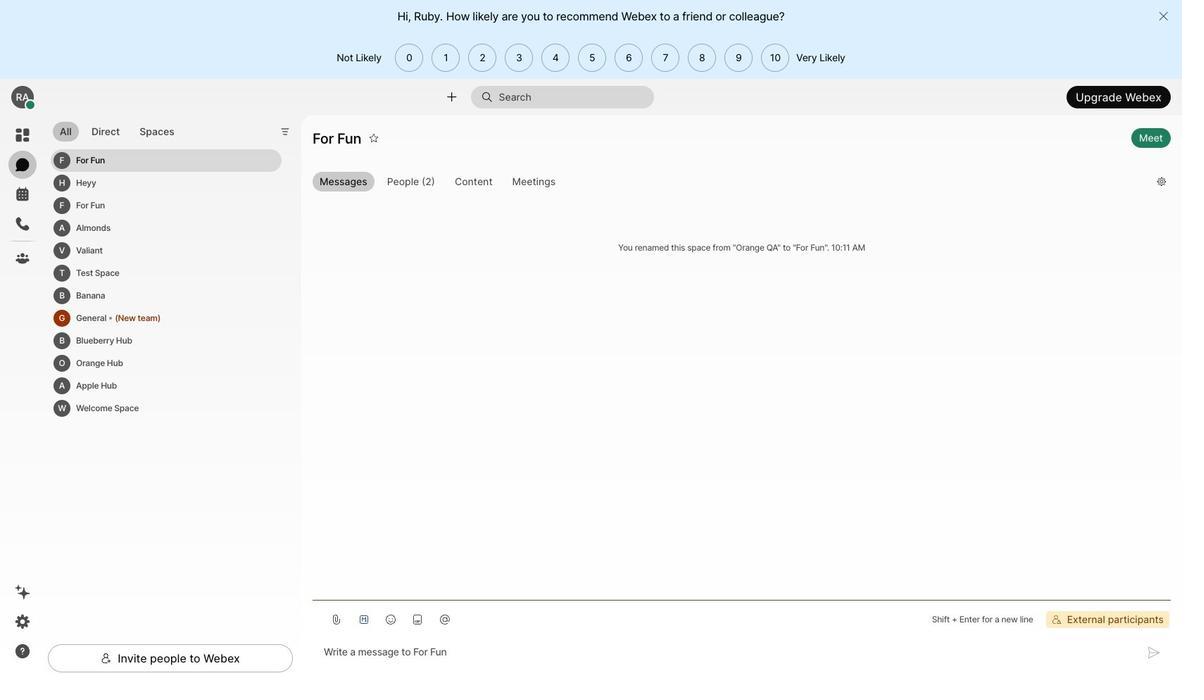 Task type: vqa. For each thing, say whether or not it's contained in the screenshot.
The Team Moderators list
no



Task type: describe. For each thing, give the bounding box(es) containing it.
filter by image
[[280, 126, 291, 137]]

banana list item
[[51, 285, 282, 307]]

blueberry hub list item
[[51, 330, 282, 352]]

almonds list item
[[51, 217, 282, 240]]

1 vertical spatial wrapper image
[[101, 653, 112, 664]]

help image
[[14, 643, 31, 660]]

webex tab list
[[8, 121, 37, 273]]

valiant list item
[[51, 240, 282, 262]]

test space list item
[[51, 262, 282, 285]]

messaging, has no new notifications image
[[14, 156, 31, 173]]

gifs image
[[412, 614, 424, 625]]

view space settings image
[[1157, 170, 1167, 193]]

emoji image
[[385, 614, 397, 625]]

calls image
[[14, 216, 31, 232]]

2 for fun list item from the top
[[51, 194, 282, 217]]

close rating section image
[[1158, 11, 1169, 22]]



Task type: locate. For each thing, give the bounding box(es) containing it.
1 horizontal spatial wrapper image
[[101, 653, 112, 664]]

0 vertical spatial for fun list item
[[51, 149, 282, 172]]

meetings image
[[14, 186, 31, 203]]

connect people image
[[445, 90, 459, 104]]

what's new image
[[14, 584, 31, 601]]

mention image
[[439, 614, 451, 625]]

(new team) element
[[115, 311, 161, 326]]

orange hub list item
[[51, 352, 282, 375]]

file attachment image
[[331, 614, 342, 625]]

0 horizontal spatial wrapper image
[[25, 100, 35, 110]]

settings image
[[14, 613, 31, 630]]

for fun list item
[[51, 149, 282, 172], [51, 194, 282, 217]]

wrapper image
[[482, 92, 499, 103]]

navigation
[[0, 116, 45, 678]]

teams, has no new notifications image
[[14, 250, 31, 267]]

welcome space list item
[[51, 397, 282, 420]]

for fun list item up almonds list item
[[51, 149, 282, 172]]

add to favorites image
[[369, 127, 379, 149]]

markdown image
[[358, 614, 370, 625]]

tab list
[[49, 113, 185, 146]]

wrapper image
[[25, 100, 35, 110], [101, 653, 112, 664]]

how likely are you to recommend webex to a friend or colleague? score webex from 0 to 10, 0 is not likely and 10 is very likely. toolbar
[[391, 44, 790, 72]]

for fun list item up valiant list item
[[51, 194, 282, 217]]

1 for fun list item from the top
[[51, 149, 282, 172]]

apple hub list item
[[51, 375, 282, 397]]

heyy list item
[[51, 172, 282, 194]]

group
[[313, 172, 1146, 194]]

0 vertical spatial wrapper image
[[25, 100, 35, 110]]

1 vertical spatial for fun list item
[[51, 194, 282, 217]]

message composer toolbar element
[[313, 601, 1171, 633]]

general list item
[[51, 307, 282, 330]]

dashboard image
[[14, 127, 31, 144]]



